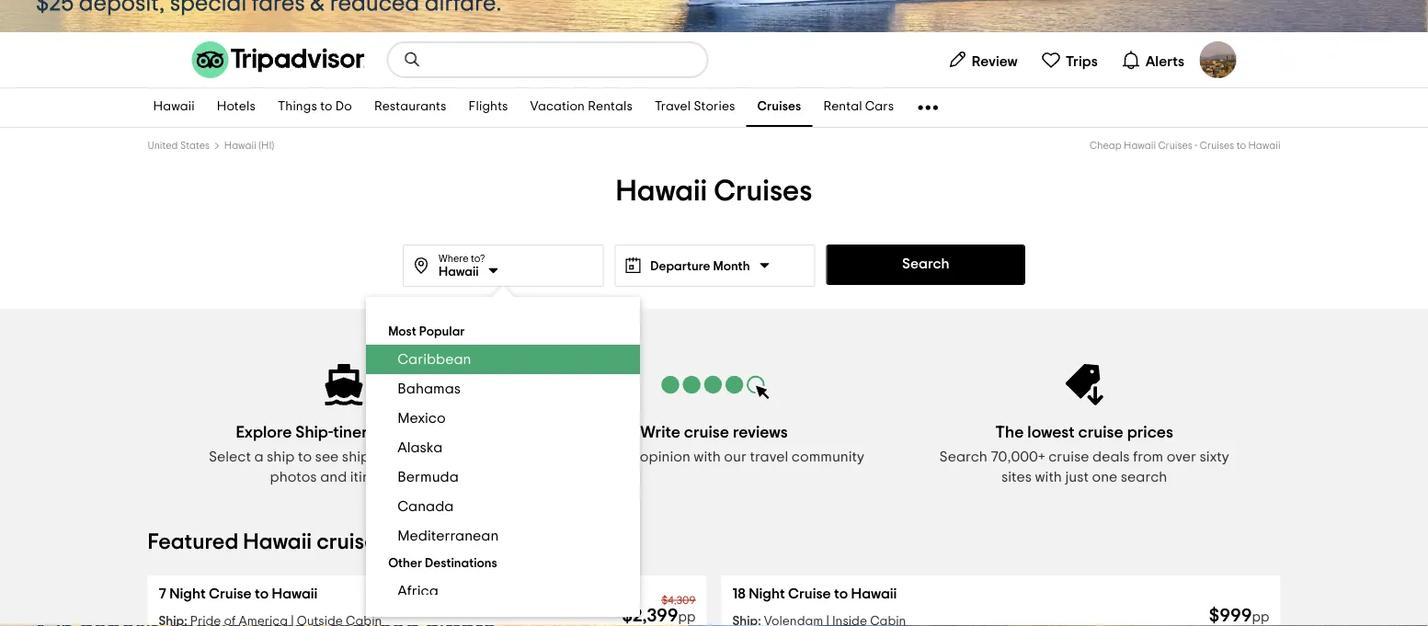Task type: describe. For each thing, give the bounding box(es) containing it.
reviews,
[[426, 450, 479, 464]]

reviews
[[733, 424, 788, 441]]

featured hawaii cruise deals
[[148, 532, 436, 554]]

prices
[[1127, 424, 1173, 441]]

mexico
[[397, 411, 446, 426]]

departure month
[[651, 260, 750, 273]]

night for $999
[[749, 587, 785, 601]]

hawaii link
[[142, 88, 206, 127]]

where
[[439, 253, 469, 263]]

share
[[564, 450, 603, 464]]

with inside the lowest cruise prices search 70,000+ cruise deals from over sixty sites with just one search
[[1035, 470, 1062, 485]]

vacation rentals link
[[519, 88, 644, 127]]

$2,399
[[622, 607, 678, 625]]

$999 pp
[[1209, 607, 1270, 625]]

united states link
[[148, 141, 210, 151]]

bermuda
[[397, 470, 459, 485]]

trips link
[[1033, 41, 1106, 78]]

other
[[388, 557, 422, 570]]

pp inside $999 pp
[[1252, 611, 1270, 624]]

and
[[320, 470, 347, 485]]

tripadvisor image
[[192, 41, 365, 78]]

featured
[[148, 532, 238, 554]]

explore ship‑tinerary™ pages select a ship to see ship details, reviews, photos and itineraries
[[209, 424, 479, 485]]

bahamas
[[397, 382, 461, 396]]

hawaii inside hawaii link
[[153, 101, 195, 114]]

restaurants
[[374, 101, 447, 114]]

cruises up month
[[714, 177, 812, 206]]

select
[[209, 450, 251, 464]]

cruise down and
[[317, 532, 377, 554]]

cruises right -
[[1200, 141, 1234, 151]]

explore
[[236, 424, 292, 441]]

hawaii cruises
[[616, 177, 812, 206]]

profile picture image
[[1200, 41, 1236, 78]]

opinion
[[640, 450, 690, 464]]

the lowest cruise prices search 70,000+ cruise deals from over sixty sites with just one search
[[940, 424, 1229, 485]]

1 ship from the left
[[267, 450, 295, 464]]

cheap
[[1090, 141, 1122, 151]]

rentals
[[588, 101, 633, 114]]

things to do link
[[267, 88, 363, 127]]

details,
[[373, 450, 422, 464]]

-
[[1195, 141, 1198, 151]]

search inside the lowest cruise prices search 70,000+ cruise deals from over sixty sites with just one search
[[940, 450, 988, 464]]

ship‑tinerary™
[[296, 424, 401, 441]]

caribbean
[[397, 352, 471, 367]]

to?
[[471, 253, 485, 263]]

do
[[336, 101, 352, 114]]

$4,309 $2,399 pp
[[622, 595, 696, 625]]

just
[[1065, 470, 1089, 485]]

7
[[159, 587, 166, 601]]

pages
[[405, 424, 452, 441]]

cruise inside "write cruise reviews share your opinion with our travel community"
[[684, 424, 729, 441]]

where to?
[[439, 253, 485, 263]]

search
[[1121, 470, 1167, 485]]

trips
[[1066, 54, 1098, 69]]

(hi)
[[259, 141, 274, 151]]

alerts link
[[1113, 41, 1192, 78]]

united states
[[148, 141, 210, 151]]

states
[[180, 141, 210, 151]]

community
[[792, 450, 864, 464]]

rental cars link
[[812, 88, 905, 127]]

things
[[278, 101, 317, 114]]

$999
[[1209, 607, 1252, 625]]

search image
[[403, 51, 422, 69]]

over
[[1167, 450, 1197, 464]]

18
[[733, 587, 746, 601]]

canada
[[397, 499, 454, 514]]

18 night cruise to hawaii
[[733, 587, 897, 601]]

month
[[713, 260, 750, 273]]

things to do
[[278, 101, 352, 114]]

1 vertical spatial deals
[[382, 532, 436, 554]]

most popular
[[388, 326, 465, 338]]

cruise up 'one'
[[1078, 424, 1124, 441]]

alerts
[[1146, 54, 1185, 69]]

restaurants link
[[363, 88, 458, 127]]



Task type: vqa. For each thing, say whether or not it's contained in the screenshot.
Cars
yes



Task type: locate. For each thing, give the bounding box(es) containing it.
None search field
[[389, 43, 707, 76]]

travel stories
[[655, 101, 735, 114]]

flights link
[[458, 88, 519, 127]]

cruise up our
[[684, 424, 729, 441]]

your
[[607, 450, 637, 464]]

cruises
[[757, 101, 801, 114], [1158, 141, 1193, 151], [1200, 141, 1234, 151], [714, 177, 812, 206]]

hotels link
[[206, 88, 267, 127]]

vacation
[[530, 101, 585, 114]]

travel
[[655, 101, 691, 114]]

a
[[254, 450, 264, 464]]

0 horizontal spatial pp
[[678, 611, 696, 624]]

departure
[[651, 260, 710, 273]]

0 horizontal spatial with
[[694, 450, 721, 464]]

see
[[315, 450, 339, 464]]

pp inside $4,309 $2,399 pp
[[678, 611, 696, 624]]

sites
[[1001, 470, 1032, 485]]

write cruise reviews share your opinion with our travel community
[[564, 424, 864, 464]]

cruise
[[684, 424, 729, 441], [1078, 424, 1124, 441], [1049, 450, 1089, 464], [317, 532, 377, 554]]

cruise right 18
[[788, 587, 831, 601]]

cruises link
[[746, 88, 812, 127]]

rental cars
[[823, 101, 894, 114]]

1 horizontal spatial night
[[749, 587, 785, 601]]

write
[[640, 424, 681, 441]]

2 pp from the left
[[1252, 611, 1270, 624]]

0 vertical spatial deals
[[1093, 450, 1130, 464]]

cheap hawaii cruises - cruises to hawaii
[[1090, 141, 1281, 151]]

deals inside the lowest cruise prices search 70,000+ cruise deals from over sixty sites with just one search
[[1093, 450, 1130, 464]]

2 night from the left
[[749, 587, 785, 601]]

our
[[724, 450, 747, 464]]

travel
[[750, 450, 788, 464]]

from
[[1133, 450, 1164, 464]]

night right '7'
[[169, 587, 206, 601]]

destinations
[[425, 557, 497, 570]]

hawaii (hi)
[[224, 141, 274, 151]]

rental
[[823, 101, 862, 114]]

deals
[[1093, 450, 1130, 464], [382, 532, 436, 554]]

2 cruise from the left
[[788, 587, 831, 601]]

1 horizontal spatial pp
[[1252, 611, 1270, 624]]

1 horizontal spatial deals
[[1093, 450, 1130, 464]]

1 horizontal spatial cruise
[[788, 587, 831, 601]]

1 pp from the left
[[678, 611, 696, 624]]

cruise for $4,309
[[209, 587, 252, 601]]

0 vertical spatial search
[[902, 257, 950, 271]]

hotels
[[217, 101, 256, 114]]

1 cruise from the left
[[209, 587, 252, 601]]

0 horizontal spatial deals
[[382, 532, 436, 554]]

cars
[[865, 101, 894, 114]]

70,000+
[[991, 450, 1045, 464]]

photos
[[270, 470, 317, 485]]

with left just
[[1035, 470, 1062, 485]]

stories
[[694, 101, 735, 114]]

cruise
[[209, 587, 252, 601], [788, 587, 831, 601]]

0 horizontal spatial ship
[[267, 450, 295, 464]]

to inside explore ship‑tinerary™ pages select a ship to see ship details, reviews, photos and itineraries
[[298, 450, 312, 464]]

night right 18
[[749, 587, 785, 601]]

cruises left -
[[1158, 141, 1193, 151]]

with left our
[[694, 450, 721, 464]]

advertisement region
[[0, 0, 1428, 32]]

night for $4,309
[[169, 587, 206, 601]]

united
[[148, 141, 178, 151]]

review
[[972, 54, 1018, 69]]

travel stories link
[[644, 88, 746, 127]]

alaska
[[397, 441, 443, 455]]

cruise up just
[[1049, 450, 1089, 464]]

sixty
[[1200, 450, 1229, 464]]

review link
[[939, 41, 1026, 78]]

mediterranean
[[397, 529, 499, 544]]

cruise down featured
[[209, 587, 252, 601]]

2 ship from the left
[[342, 450, 370, 464]]

flights
[[469, 101, 508, 114]]

1 horizontal spatial ship
[[342, 450, 370, 464]]

the
[[995, 424, 1024, 441]]

1 horizontal spatial with
[[1035, 470, 1062, 485]]

search
[[902, 257, 950, 271], [940, 450, 988, 464]]

0 horizontal spatial cruise
[[209, 587, 252, 601]]

other destinations
[[388, 557, 497, 570]]

0 horizontal spatial night
[[169, 587, 206, 601]]

with inside "write cruise reviews share your opinion with our travel community"
[[694, 450, 721, 464]]

deals up 'one'
[[1093, 450, 1130, 464]]

night
[[169, 587, 206, 601], [749, 587, 785, 601]]

cruise for $999
[[788, 587, 831, 601]]

itineraries
[[350, 470, 418, 485]]

0 vertical spatial with
[[694, 450, 721, 464]]

deals up other
[[382, 532, 436, 554]]

hawaii
[[153, 101, 195, 114], [224, 141, 256, 151], [1124, 141, 1156, 151], [1248, 141, 1281, 151], [616, 177, 707, 206], [439, 265, 479, 278], [243, 532, 312, 554], [272, 587, 318, 601], [851, 587, 897, 601]]

cruises left rental
[[757, 101, 801, 114]]

one
[[1092, 470, 1118, 485]]

hawaii (hi) link
[[224, 141, 274, 151]]

$4,309
[[662, 595, 696, 606]]

7 night cruise to hawaii
[[159, 587, 318, 601]]

vacation rentals
[[530, 101, 633, 114]]

cruises inside cruises link
[[757, 101, 801, 114]]

lowest
[[1028, 424, 1075, 441]]

1 vertical spatial search
[[940, 450, 988, 464]]

ship right a in the left of the page
[[267, 450, 295, 464]]

popular
[[419, 326, 465, 338]]

most
[[388, 326, 416, 338]]

ship down ship‑tinerary™
[[342, 450, 370, 464]]

africa
[[397, 584, 438, 599]]

1 night from the left
[[169, 587, 206, 601]]

1 vertical spatial with
[[1035, 470, 1062, 485]]



